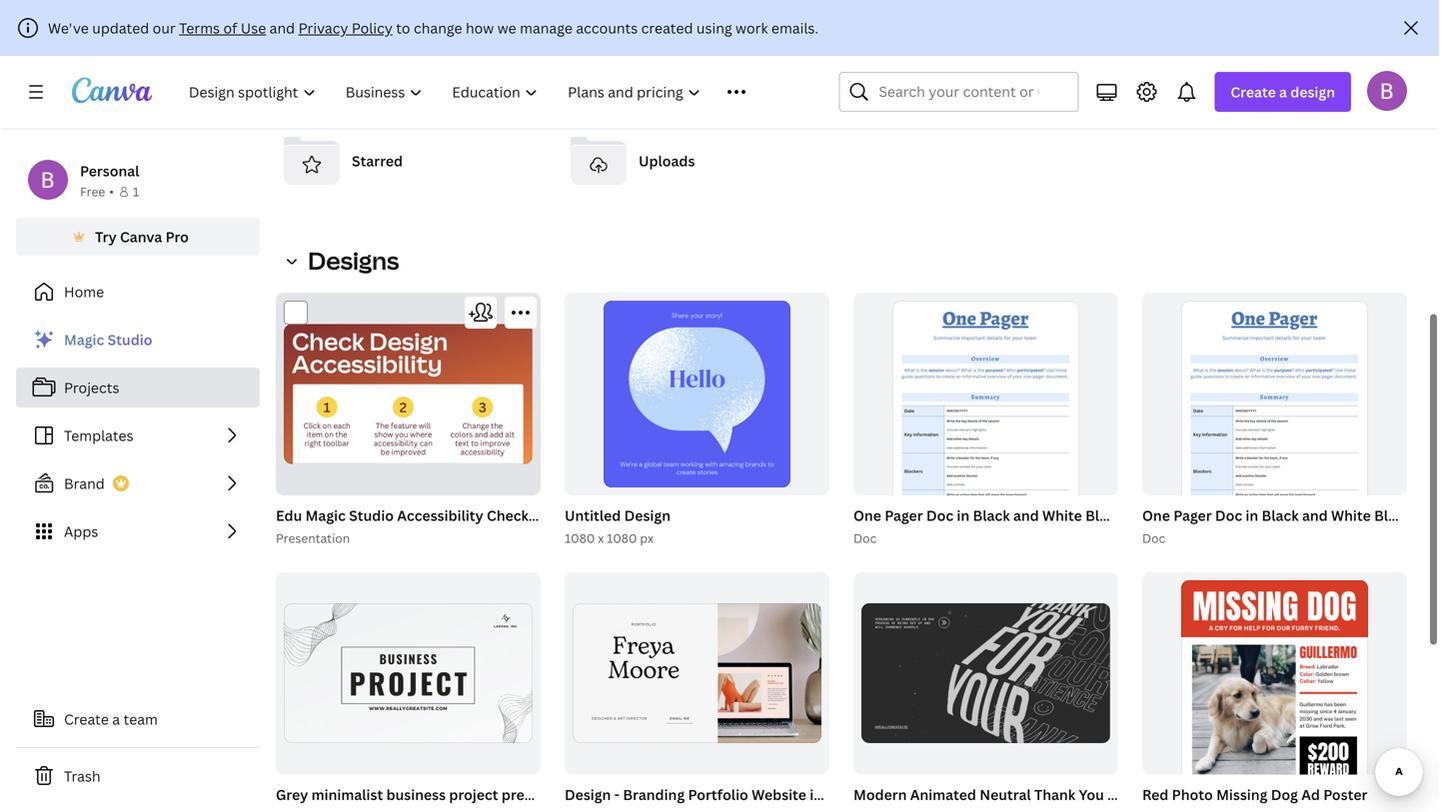 Task type: locate. For each thing, give the bounding box(es) containing it.
2 one pager doc in black and white blue light blue classic professional style group from the left
[[1139, 293, 1440, 565]]

grey inside design - branding portfolio website in white  grey  black  light classic minimal style button
[[872, 786, 905, 805]]

blue
[[1086, 506, 1117, 525], [1158, 506, 1188, 525], [1375, 506, 1405, 525]]

one inside one pager doc in black and white blue light doc
[[1143, 506, 1170, 525]]

white inside button
[[826, 786, 866, 805]]

in inside one pager doc in black and white blue light blue classic professional style doc
[[957, 506, 970, 525]]

design left -
[[565, 786, 611, 805]]

0 horizontal spatial one
[[854, 506, 882, 525]]

classic
[[1192, 506, 1239, 525], [993, 786, 1041, 805]]

minimalist
[[312, 786, 383, 805]]

1 grey from the left
[[276, 786, 308, 805]]

magic studio link
[[16, 320, 260, 360]]

style inside button
[[1102, 786, 1137, 805]]

2 horizontal spatial in
[[1246, 506, 1259, 525]]

grey left 'minimalist'
[[276, 786, 308, 805]]

classic inside one pager doc in black and white blue light blue classic professional style doc
[[1192, 506, 1239, 525]]

white inside one pager doc in black and white blue light doc
[[1332, 506, 1371, 525]]

one pager doc in black and white blue light button
[[1143, 504, 1440, 529]]

black inside one pager doc in black and white blue light doc
[[1262, 506, 1299, 525]]

to
[[404, 0, 418, 19], [396, 18, 410, 37]]

list
[[16, 320, 260, 552]]

doc
[[927, 506, 954, 525], [1216, 506, 1243, 525], [854, 530, 877, 547], [1143, 530, 1166, 547]]

1 vertical spatial classic
[[993, 786, 1041, 805]]

1 pager from the left
[[885, 506, 923, 525]]

1 horizontal spatial white
[[1043, 506, 1082, 525]]

2 grey from the left
[[872, 786, 905, 805]]

a left design
[[1280, 82, 1288, 101]]

1 vertical spatial a
[[1280, 82, 1288, 101]]

2 pager from the left
[[1174, 506, 1212, 525]]

group inside the edu magic studio accessibility checker (teachers) l&p group
[[276, 293, 541, 496]]

a
[[348, 0, 356, 19], [1280, 82, 1288, 101], [112, 710, 120, 729]]

1 horizontal spatial in
[[957, 506, 970, 525]]

0 horizontal spatial design
[[565, 786, 611, 805]]

untitled
[[565, 506, 621, 525]]

0 horizontal spatial light
[[955, 786, 990, 805]]

free
[[80, 183, 105, 200]]

one pager doc in black and white blue light blue classic professional style group containing one pager doc in black and white blue light
[[1139, 293, 1440, 565]]

folder down we've updated our terms of use and privacy policy to change how we manage accounts created using work emails.
[[389, 47, 430, 66]]

templates link
[[16, 416, 260, 456]]

we've updated our terms of use and privacy policy to change how we manage accounts created using work emails.
[[48, 18, 819, 37]]

0 horizontal spatial magic
[[64, 330, 104, 349]]

black
[[973, 506, 1010, 525], [1262, 506, 1299, 525], [911, 786, 949, 805]]

0 horizontal spatial studio
[[108, 330, 152, 349]]

1 horizontal spatial team
[[649, 0, 684, 19]]

pager for one pager doc in black and white blue light blue classic professional style
[[885, 506, 923, 525]]

0 vertical spatial studio
[[108, 330, 152, 349]]

in for one pager doc in black and white blue light blue classic professional style
[[957, 506, 970, 525]]

one pager doc in black and white blue light blue classic professional style group containing one pager doc in black and white blue light blue classic professional style
[[850, 293, 1365, 565]]

classic inside button
[[993, 786, 1041, 805]]

checker
[[487, 506, 543, 525]]

0 horizontal spatial white
[[826, 786, 866, 805]]

0 horizontal spatial team
[[123, 710, 158, 729]]

to right "policy"
[[396, 18, 410, 37]]

light for one pager doc in black and white blue light blue classic professional style
[[1120, 506, 1154, 525]]

group for design - branding portfolio website in white  grey  black  light classic minimal style group
[[565, 573, 830, 775]]

grey left 'animated'
[[872, 786, 905, 805]]

1 horizontal spatial classic
[[1192, 506, 1239, 525]]

create left "policy"
[[300, 0, 345, 19]]

2 horizontal spatial white
[[1332, 506, 1371, 525]]

light inside one pager doc in black and white blue light blue classic professional style doc
[[1120, 506, 1154, 525]]

a inside dropdown button
[[1280, 82, 1288, 101]]

try
[[95, 227, 117, 246]]

1 horizontal spatial one
[[1143, 506, 1170, 525]]

use
[[241, 18, 266, 37]]

privacy policy link
[[298, 18, 393, 37]]

magic studio
[[64, 330, 152, 349]]

website
[[752, 786, 807, 805]]

1 horizontal spatial studio
[[349, 506, 394, 525]]

•
[[109, 183, 114, 200]]

create down "policy"
[[340, 47, 385, 66]]

style for design - branding portfolio website in white  grey  black  light classic minimal style
[[1102, 786, 1137, 805]]

white
[[1043, 506, 1082, 525], [1332, 506, 1371, 525], [826, 786, 866, 805]]

1 vertical spatial studio
[[349, 506, 394, 525]]

one pager doc in black and white blue light doc
[[1143, 506, 1440, 547]]

0 vertical spatial magic
[[64, 330, 104, 349]]

group for one pager doc in black and white blue light blue classic professional style group containing one pager doc in black and white blue light
[[1143, 293, 1408, 565]]

0 vertical spatial a
[[348, 0, 356, 19]]

untitled design button
[[565, 504, 671, 529]]

white inside one pager doc in black and white blue light blue classic professional style doc
[[1043, 506, 1082, 525]]

0 vertical spatial style
[[1330, 506, 1365, 525]]

design up px
[[624, 506, 671, 525]]

create a design
[[1231, 82, 1336, 101]]

0 horizontal spatial style
[[1102, 786, 1137, 805]]

home link
[[16, 272, 260, 312]]

0 horizontal spatial in
[[810, 786, 823, 805]]

1 horizontal spatial a
[[348, 0, 356, 19]]

edu magic studio accessibility checker (teachers) l&p button
[[276, 504, 650, 529]]

a inside button
[[112, 710, 120, 729]]

1080 left 'x'
[[565, 530, 595, 547]]

grey minimalist business project presentation button
[[276, 783, 593, 808]]

1 vertical spatial style
[[1102, 786, 1137, 805]]

edu
[[276, 506, 302, 525]]

dog
[[1271, 786, 1298, 805]]

0 vertical spatial design
[[624, 506, 671, 525]]

pager inside one pager doc in black and white blue light blue classic professional style doc
[[885, 506, 923, 525]]

ad
[[1302, 786, 1320, 805]]

None search field
[[839, 72, 1079, 112]]

home
[[64, 282, 104, 301]]

studio inside edu magic studio accessibility checker (teachers) l&p presentation
[[349, 506, 394, 525]]

modern animated neutral thank you video button
[[854, 783, 1147, 808]]

blue inside one pager doc in black and white blue light doc
[[1375, 506, 1405, 525]]

0 horizontal spatial pager
[[885, 506, 923, 525]]

create a design button
[[1215, 72, 1352, 112]]

Search search field
[[879, 73, 1039, 111]]

group inside untitled design group
[[565, 293, 830, 496]]

design - branding portfolio website in white  grey  black  light classic minimal style group
[[561, 573, 1137, 813]]

black inside button
[[911, 786, 949, 805]]

style
[[1330, 506, 1365, 525], [1102, 786, 1137, 805]]

1 horizontal spatial magic
[[305, 506, 346, 525]]

1080
[[565, 530, 595, 547], [607, 530, 637, 547]]

0 vertical spatial classic
[[1192, 506, 1239, 525]]

folder up create folder
[[359, 0, 400, 19]]

-
[[614, 786, 620, 805]]

create a team
[[64, 710, 158, 729]]

1 vertical spatial design
[[565, 786, 611, 805]]

1 1080 from the left
[[565, 530, 595, 547]]

group inside modern animated neutral thank you video group
[[854, 573, 1119, 775]]

one
[[854, 506, 882, 525], [1143, 506, 1170, 525]]

designs
[[308, 244, 399, 277]]

1 horizontal spatial pager
[[1174, 506, 1212, 525]]

create up 'trash'
[[64, 710, 109, 729]]

1 vertical spatial magic
[[305, 506, 346, 525]]

light inside one pager doc in black and white blue light doc
[[1409, 506, 1440, 525]]

style left "red"
[[1102, 786, 1137, 805]]

studio up projects link at the left of page
[[108, 330, 152, 349]]

presentation
[[502, 786, 589, 805]]

1 one from the left
[[854, 506, 882, 525]]

one inside one pager doc in black and white blue light blue classic professional style doc
[[854, 506, 882, 525]]

studio up presentation
[[349, 506, 394, 525]]

pager
[[885, 506, 923, 525], [1174, 506, 1212, 525]]

2 one from the left
[[1143, 506, 1170, 525]]

0 horizontal spatial grey
[[276, 786, 308, 805]]

1 vertical spatial team
[[123, 710, 158, 729]]

brand link
[[16, 464, 260, 504]]

grey
[[276, 786, 308, 805], [872, 786, 905, 805]]

a up create folder button
[[348, 0, 356, 19]]

blue for doc
[[1375, 506, 1405, 525]]

0 horizontal spatial 1080
[[565, 530, 595, 547]]

2 horizontal spatial black
[[1262, 506, 1299, 525]]

black inside one pager doc in black and white blue light blue classic professional style doc
[[973, 506, 1010, 525]]

neutral
[[980, 786, 1031, 805]]

(teachers)
[[546, 506, 617, 525]]

pager inside one pager doc in black and white blue light doc
[[1174, 506, 1212, 525]]

style inside one pager doc in black and white blue light blue classic professional style doc
[[1330, 506, 1365, 525]]

1 blue from the left
[[1086, 506, 1117, 525]]

starred
[[352, 151, 403, 170]]

portfolio
[[688, 786, 749, 805]]

studio inside list
[[108, 330, 152, 349]]

team up trash link
[[123, 710, 158, 729]]

1 horizontal spatial light
[[1120, 506, 1154, 525]]

0 horizontal spatial classic
[[993, 786, 1041, 805]]

group
[[276, 293, 541, 496], [565, 293, 830, 496], [854, 293, 1119, 565], [1143, 293, 1408, 565], [276, 573, 541, 775], [565, 573, 830, 775], [854, 573, 1119, 775], [1143, 573, 1408, 813]]

1 horizontal spatial style
[[1330, 506, 1365, 525]]

magic down home
[[64, 330, 104, 349]]

photo
[[1172, 786, 1213, 805]]

magic up presentation
[[305, 506, 346, 525]]

group inside grey minimalist business project presentation group
[[276, 573, 541, 775]]

create left design
[[1231, 82, 1276, 101]]

classic left minimal
[[993, 786, 1041, 805]]

3 blue from the left
[[1375, 506, 1405, 525]]

of
[[223, 18, 237, 37]]

a for design
[[1280, 82, 1288, 101]]

1 horizontal spatial grey
[[872, 786, 905, 805]]

poster
[[1324, 786, 1368, 805]]

0 horizontal spatial blue
[[1086, 506, 1117, 525]]

create for create a folder to easily organize your personal and team content.
[[300, 0, 345, 19]]

1 horizontal spatial design
[[624, 506, 671, 525]]

animated
[[910, 786, 977, 805]]

2 horizontal spatial a
[[1280, 82, 1288, 101]]

design
[[624, 506, 671, 525], [565, 786, 611, 805]]

create folder
[[340, 47, 430, 66]]

1 horizontal spatial 1080
[[607, 530, 637, 547]]

2 horizontal spatial light
[[1409, 506, 1440, 525]]

group inside design - branding portfolio website in white  grey  black  light classic minimal style group
[[565, 573, 830, 775]]

top level navigation element
[[176, 72, 791, 112], [176, 72, 791, 112]]

0 horizontal spatial a
[[112, 710, 120, 729]]

light for one pager doc in black and white blue light
[[1409, 506, 1440, 525]]

1080 right 'x'
[[607, 530, 637, 547]]

magic inside list
[[64, 330, 104, 349]]

team left the content.
[[649, 0, 684, 19]]

in inside one pager doc in black and white blue light doc
[[1246, 506, 1259, 525]]

group for the edu magic studio accessibility checker (teachers) l&p group
[[276, 293, 541, 496]]

team
[[649, 0, 684, 19], [123, 710, 158, 729]]

design inside button
[[565, 786, 611, 805]]

1 horizontal spatial blue
[[1158, 506, 1188, 525]]

classic left the professional
[[1192, 506, 1239, 525]]

modern animated neutral thank you video group
[[850, 573, 1147, 813]]

starred link
[[276, 125, 547, 197]]

design
[[1291, 82, 1336, 101]]

trash
[[64, 767, 101, 786]]

personal
[[80, 161, 139, 180]]

a up trash link
[[112, 710, 120, 729]]

our
[[153, 18, 176, 37]]

terms of use link
[[179, 18, 266, 37]]

branding
[[623, 786, 685, 805]]

1 horizontal spatial black
[[973, 506, 1010, 525]]

1 one pager doc in black and white blue light blue classic professional style group from the left
[[850, 293, 1365, 565]]

style right the professional
[[1330, 506, 1365, 525]]

2 vertical spatial a
[[112, 710, 120, 729]]

group for red photo missing dog ad poster group
[[1143, 573, 1408, 813]]

0 horizontal spatial black
[[911, 786, 949, 805]]

create for create a team
[[64, 710, 109, 729]]

black for one pager doc in black and white blue light
[[1262, 506, 1299, 525]]

2 horizontal spatial blue
[[1375, 506, 1405, 525]]

and
[[620, 0, 646, 19], [270, 18, 295, 37], [1014, 506, 1039, 525], [1303, 506, 1328, 525]]

one pager doc in black and white blue light blue classic professional style group
[[850, 293, 1365, 565], [1139, 293, 1440, 565]]

1 vertical spatial folder
[[389, 47, 430, 66]]

a for team
[[112, 710, 120, 729]]

create inside dropdown button
[[1231, 82, 1276, 101]]



Task type: vqa. For each thing, say whether or not it's contained in the screenshot.
using
yes



Task type: describe. For each thing, give the bounding box(es) containing it.
create a folder to easily organize your personal and team content.
[[300, 0, 744, 19]]

design inside the untitled design 1080 x 1080 px
[[624, 506, 671, 525]]

in inside button
[[810, 786, 823, 805]]

red photo missing dog ad poster group
[[1139, 573, 1408, 813]]

l&p
[[620, 506, 646, 525]]

accessibility
[[397, 506, 484, 525]]

created
[[641, 18, 693, 37]]

try canva pro button
[[16, 218, 260, 256]]

group for one pager doc in black and white blue light blue classic professional style group containing one pager doc in black and white blue light blue classic professional style
[[854, 293, 1119, 565]]

brand
[[64, 474, 105, 493]]

light inside button
[[955, 786, 990, 805]]

grey minimalist business project presentation group
[[272, 573, 593, 813]]

black for one pager doc in black and white blue light blue classic professional style
[[973, 506, 1010, 525]]

pager for one pager doc in black and white blue light
[[1174, 506, 1212, 525]]

blue for blue
[[1086, 506, 1117, 525]]

missing
[[1217, 786, 1268, 805]]

emails.
[[772, 18, 819, 37]]

terms
[[179, 18, 220, 37]]

create a team button
[[16, 700, 260, 740]]

modern
[[854, 786, 907, 805]]

x
[[598, 530, 604, 547]]

0 vertical spatial team
[[649, 0, 684, 19]]

2 blue from the left
[[1158, 506, 1188, 525]]

accounts
[[576, 18, 638, 37]]

uploads
[[639, 151, 695, 170]]

privacy
[[298, 18, 348, 37]]

1
[[133, 183, 139, 200]]

using
[[697, 18, 732, 37]]

updated
[[92, 18, 149, 37]]

professional
[[1243, 506, 1327, 525]]

magic inside edu magic studio accessibility checker (teachers) l&p presentation
[[305, 506, 346, 525]]

uploads link
[[563, 125, 834, 197]]

personal
[[558, 0, 617, 19]]

we
[[498, 18, 516, 37]]

your
[[524, 0, 554, 19]]

edu magic studio accessibility checker (teachers) l&p group
[[272, 293, 650, 549]]

and inside one pager doc in black and white blue light blue classic professional style doc
[[1014, 506, 1039, 525]]

project
[[449, 786, 498, 805]]

one for one pager doc in black and white blue light blue classic professional style
[[854, 506, 882, 525]]

style for one pager doc in black and white blue light blue classic professional style doc
[[1330, 506, 1365, 525]]

grey minimalist business project presentation
[[276, 786, 593, 805]]

one pager doc in black and white blue light blue classic professional style button
[[854, 504, 1365, 529]]

and inside one pager doc in black and white blue light doc
[[1303, 506, 1328, 525]]

one for one pager doc in black and white blue light
[[1143, 506, 1170, 525]]

pro
[[166, 227, 189, 246]]

classic for professional
[[1192, 506, 1239, 525]]

projects
[[64, 378, 119, 397]]

modern animated neutral thank you video
[[854, 786, 1147, 805]]

grey inside grey minimalist business project presentation button
[[276, 786, 308, 805]]

create for create a design
[[1231, 82, 1276, 101]]

templates
[[64, 426, 134, 445]]

design - branding portfolio website in white  grey  black  light classic minimal style button
[[565, 783, 1137, 808]]

group for grey minimalist business project presentation group on the bottom of page
[[276, 573, 541, 775]]

business
[[386, 786, 446, 805]]

classic for minimal
[[993, 786, 1041, 805]]

video
[[1108, 786, 1147, 805]]

you
[[1079, 786, 1104, 805]]

edu magic studio accessibility checker (teachers) l&p presentation
[[276, 506, 650, 547]]

we've
[[48, 18, 89, 37]]

try canva pro
[[95, 227, 189, 246]]

px
[[640, 530, 654, 547]]

thank
[[1035, 786, 1076, 805]]

easily
[[421, 0, 460, 19]]

untitled design group
[[561, 293, 830, 549]]

folder inside button
[[389, 47, 430, 66]]

free •
[[80, 183, 114, 200]]

create for create folder
[[340, 47, 385, 66]]

white for one pager doc in black and white blue light
[[1332, 506, 1371, 525]]

0 vertical spatial folder
[[359, 0, 400, 19]]

list containing magic studio
[[16, 320, 260, 552]]

in for one pager doc in black and white blue light
[[1246, 506, 1259, 525]]

red photo missing dog ad poster button
[[1143, 783, 1368, 808]]

2 1080 from the left
[[607, 530, 637, 547]]

how
[[466, 18, 494, 37]]

create folder button
[[300, 37, 446, 77]]

one pager doc in black and white blue light blue classic professional style doc
[[854, 506, 1365, 547]]

content.
[[687, 0, 744, 19]]

red
[[1143, 786, 1169, 805]]

white for one pager doc in black and white blue light blue classic professional style
[[1043, 506, 1082, 525]]

group for untitled design group
[[565, 293, 830, 496]]

to left 'easily'
[[404, 0, 418, 19]]

group for modern animated neutral thank you video group
[[854, 573, 1119, 775]]

team inside button
[[123, 710, 158, 729]]

bob builder image
[[1368, 71, 1408, 111]]

minimal
[[1044, 786, 1099, 805]]

apps link
[[16, 512, 260, 552]]

a for folder
[[348, 0, 356, 19]]

change
[[414, 18, 462, 37]]

trash link
[[16, 757, 260, 797]]

red photo missing dog ad poster
[[1143, 786, 1368, 805]]

canva
[[120, 227, 162, 246]]

manage
[[520, 18, 573, 37]]

design - branding portfolio website in white  grey  black  light classic minimal style
[[565, 786, 1137, 805]]

designs button
[[276, 241, 411, 281]]

work
[[736, 18, 768, 37]]

organize
[[463, 0, 520, 19]]

untitled design 1080 x 1080 px
[[565, 506, 671, 547]]

presentation
[[276, 530, 350, 547]]

policy
[[352, 18, 393, 37]]



